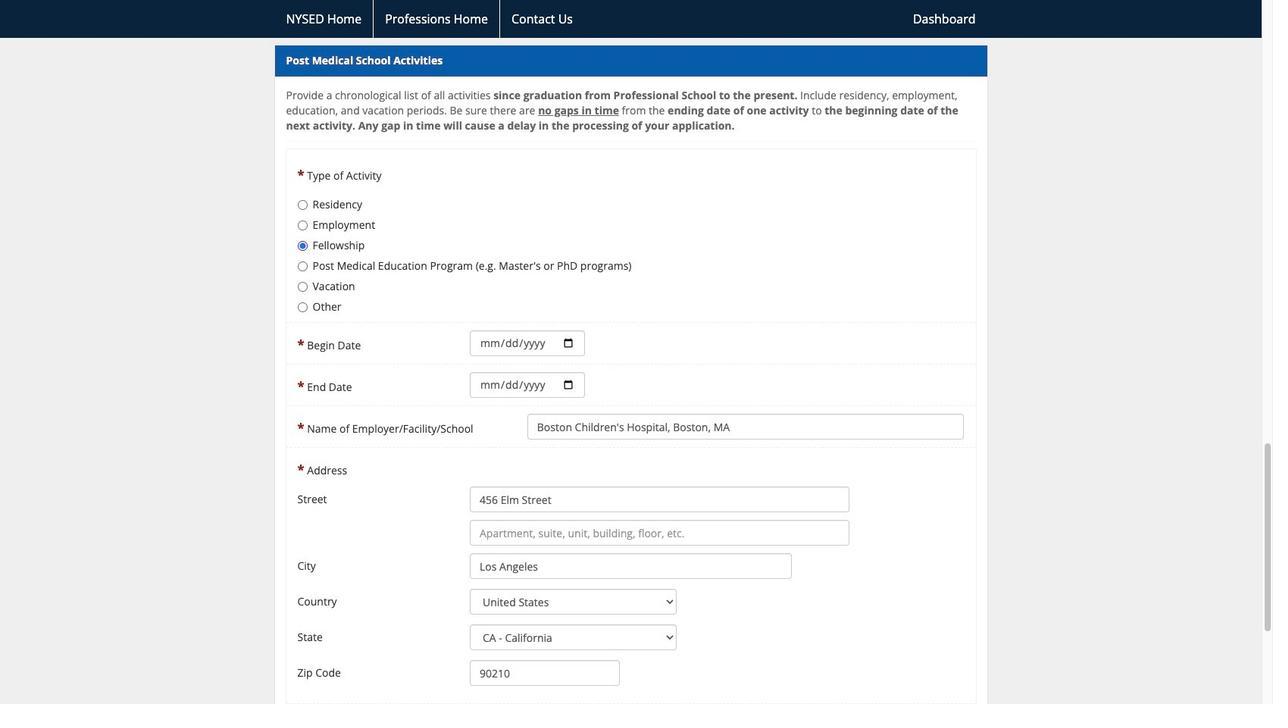 Task type: locate. For each thing, give the bounding box(es) containing it.
1 vertical spatial mm/dd/yyyy date field
[[470, 372, 585, 398]]

None text field
[[528, 414, 965, 440], [470, 554, 792, 579], [528, 414, 965, 440], [470, 554, 792, 579]]

2 mm/dd/yyyy date field from the top
[[470, 372, 585, 398]]

None radio
[[298, 200, 307, 210], [298, 241, 307, 251], [298, 282, 307, 292], [298, 303, 307, 312], [298, 200, 307, 210], [298, 241, 307, 251], [298, 282, 307, 292], [298, 303, 307, 312]]

Street and number, P.O. box, c/o. text field
[[470, 487, 850, 513]]

0 vertical spatial mm/dd/yyyy date field
[[470, 331, 585, 356]]

Apartment, suite, unit, building, floor, etc. text field
[[470, 520, 850, 546]]

None text field
[[470, 660, 620, 686]]

None radio
[[298, 221, 307, 231], [298, 262, 307, 272], [298, 221, 307, 231], [298, 262, 307, 272]]

mm/dd/yyyy date field
[[470, 331, 585, 356], [470, 372, 585, 398]]



Task type: describe. For each thing, give the bounding box(es) containing it.
1 mm/dd/yyyy date field from the top
[[470, 331, 585, 356]]



Task type: vqa. For each thing, say whether or not it's contained in the screenshot.
text field
yes



